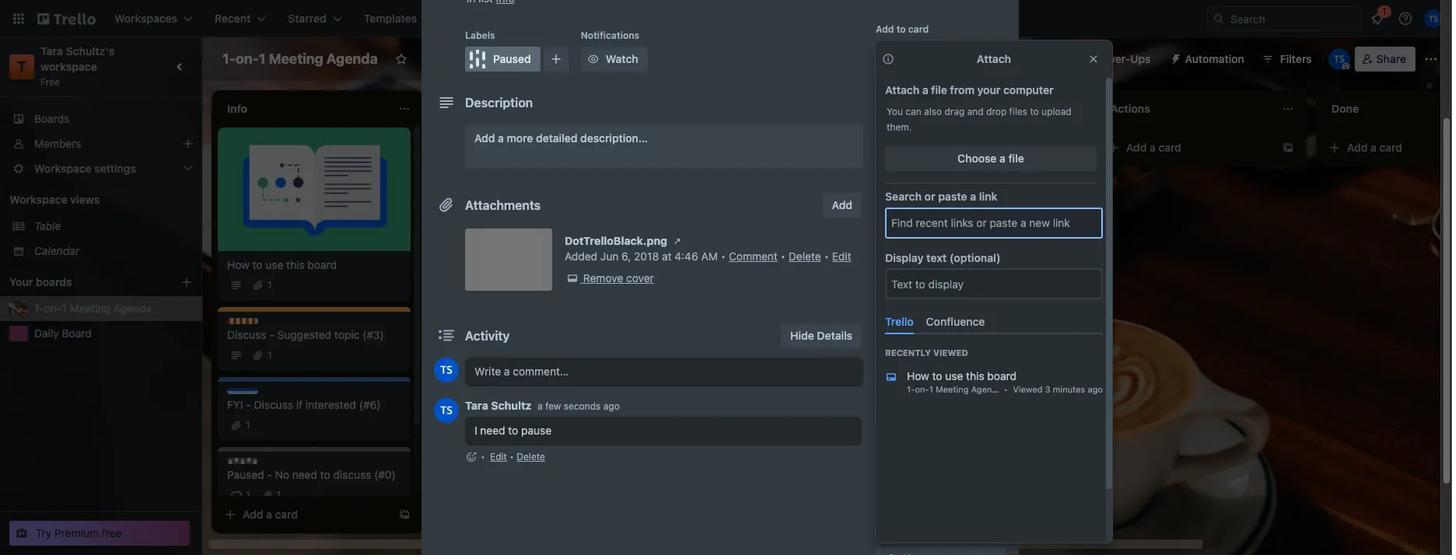 Task type: describe. For each thing, give the bounding box(es) containing it.
button
[[924, 359, 958, 372]]

months.
[[469, 219, 510, 232]]

x,
[[555, 144, 566, 157]]

filters
[[1280, 52, 1312, 65]]

changes.
[[546, 278, 591, 291]]

1- inside how to use this board 1-on-1 meeting agenda • viewed 3 minutes ago
[[907, 385, 915, 395]]

add a card for add a card button corresponding to create from template… image to the middle
[[685, 237, 740, 251]]

your boards with 2 items element
[[9, 273, 157, 292]]

on for feedback
[[822, 187, 835, 201]]

move image
[[881, 420, 896, 436]]

agenda inside board name text field
[[327, 51, 378, 67]]

move
[[448, 159, 475, 173]]

text
[[927, 251, 947, 264]]

1 vertical spatial •
[[510, 451, 514, 463]]

1 horizontal spatial need
[[480, 424, 505, 437]]

your boards
[[9, 275, 72, 289]]

add button
[[823, 193, 862, 218]]

4:46
[[675, 250, 699, 263]]

another
[[929, 187, 968, 201]]

1 horizontal spatial members link
[[876, 40, 1007, 65]]

activity
[[465, 329, 510, 343]]

archive image
[[881, 520, 896, 536]]

how for how to use this board
[[227, 258, 250, 272]]

calendar for calendar
[[34, 244, 79, 258]]

attachments
[[465, 198, 541, 212]]

fyi - discuss if interested (#6) link
[[227, 398, 401, 413]]

views
[[70, 193, 100, 206]]

customize views image
[[624, 51, 640, 67]]

color: orange, title: "discuss" element for think
[[448, 252, 499, 264]]

files
[[1010, 106, 1028, 117]]

drafted
[[469, 203, 505, 216]]

give
[[749, 187, 770, 201]]

few inside discuss i've drafted my goals for the next few months. any feedback?
[[448, 219, 466, 232]]

display text (optional)
[[885, 251, 1001, 264]]

0 horizontal spatial edit link
[[490, 451, 507, 463]]

to inside how to use this board 1-on-1 meeting agenda • viewed 3 minutes ago
[[932, 370, 943, 383]]

to inside paused paused - no need to discuss (#0)
[[320, 468, 330, 482]]

discuss discuss - suggested topic (#3)
[[227, 318, 384, 342]]

share button
[[1355, 47, 1416, 72]]

create button
[[451, 6, 504, 31]]

am
[[701, 250, 718, 263]]

add a card button for the bottommost create from template… image
[[218, 503, 392, 527]]

calendar for calendar power-up
[[854, 52, 899, 65]]

power- inside button
[[1094, 52, 1131, 65]]

confluence for trello
[[926, 315, 985, 329]]

topic
[[334, 328, 360, 342]]

time
[[933, 144, 955, 157]]

custom fields
[[901, 202, 974, 215]]

how for how to use this board 1-on-1 meeting agenda • viewed 3 minutes ago
[[907, 370, 930, 383]]

from
[[950, 83, 975, 96]]

comment
[[729, 250, 778, 263]]

- for paused
[[267, 468, 272, 482]]

tara for schultz's
[[40, 44, 63, 58]]

my
[[508, 203, 523, 216]]

add reaction image
[[465, 450, 478, 465]]

power-ups button
[[1063, 47, 1160, 72]]

link
[[979, 190, 998, 203]]

1 vertical spatial create from template… image
[[840, 238, 853, 251]]

try premium free button
[[9, 521, 190, 546]]

the for report?
[[669, 203, 685, 216]]

color: orange, title: "discuss" element for drafted
[[448, 193, 499, 205]]

sm image for watch
[[586, 51, 601, 67]]

few inside tara schultz a few seconds ago
[[546, 401, 561, 412]]

boards link
[[0, 107, 202, 131]]

2018
[[634, 250, 659, 263]]

paused paused - no need to discuss (#0)
[[227, 458, 396, 482]]

automation button
[[1164, 47, 1254, 72]]

the
[[448, 144, 467, 157]]

how to use this board 1-on-1 meeting agenda • viewed 3 minutes ago
[[907, 370, 1103, 395]]

add a card button for create from template… image to the middle
[[660, 232, 834, 257]]

recently viewed
[[885, 348, 968, 358]]

0 horizontal spatial viewed
[[934, 348, 968, 358]]

we inside blocker the team is stuck on x, how can we move forward?
[[613, 144, 628, 157]]

board for how to use this board
[[308, 258, 337, 272]]

color: pink, title: "goal" element for mentor
[[890, 177, 926, 189]]

discuss - suggested topic (#3) link
[[227, 328, 401, 343]]

blog
[[959, 231, 982, 244]]

on for stuck
[[540, 144, 552, 157]]

custom fields button
[[876, 201, 1007, 216]]

color: red, title: "blocker" element
[[448, 134, 498, 145]]

to inside how to use this board 'link'
[[253, 258, 263, 272]]

create
[[461, 12, 495, 25]]

agenda inside how to use this board 1-on-1 meeting agenda • viewed 3 minutes ago
[[971, 385, 1002, 395]]

viewed inside how to use this board 1-on-1 meeting agenda • viewed 3 minutes ago
[[1013, 385, 1043, 395]]

copy image
[[881, 451, 896, 467]]

1- inside board name text field
[[223, 51, 236, 67]]

- for discuss
[[269, 328, 274, 342]]

ago inside tara schultz a few seconds ago
[[604, 401, 620, 412]]

1 vertical spatial members link
[[0, 131, 202, 156]]

mentor another developer link
[[890, 187, 1071, 202]]

6,
[[622, 250, 631, 263]]

1 horizontal spatial color: black, title: "paused" element
[[465, 47, 540, 72]]

checklist
[[901, 108, 949, 121]]

how
[[569, 144, 589, 157]]

practice
[[915, 231, 957, 244]]

custom
[[901, 202, 941, 215]]

feedback?
[[535, 219, 587, 232]]

developer
[[970, 187, 1020, 201]]

goal for mentor
[[906, 177, 926, 189]]

on- inside how to use this board 1-on-1 meeting agenda • viewed 3 minutes ago
[[915, 385, 930, 395]]

watch button
[[581, 47, 648, 72]]

1 horizontal spatial edit link
[[832, 250, 852, 263]]

attach for attach a file from your computer
[[885, 83, 920, 96]]

chaos
[[958, 144, 988, 157]]

workspace for workspace visible
[[445, 52, 502, 65]]

confluence for power-ups
[[901, 264, 960, 277]]

confluence inside button
[[992, 52, 1051, 65]]

add a card for the bottommost create from template… image's add a card button
[[243, 508, 298, 521]]

0 horizontal spatial power-ups
[[876, 241, 927, 253]]

1 vertical spatial delete link
[[517, 451, 545, 463]]

detailed
[[536, 131, 578, 145]]

1 horizontal spatial delete link
[[789, 250, 821, 263]]

workspace visible button
[[417, 47, 547, 72]]

1 horizontal spatial board
[[577, 52, 607, 65]]

drag
[[945, 106, 965, 117]]

star or unstar board image
[[395, 53, 407, 65]]

sm image for members
[[881, 45, 896, 61]]

can inside you can also drag and drop files to upload them.
[[906, 106, 922, 117]]

1 inside how to use this board 1-on-1 meeting agenda • viewed 3 minutes ago
[[929, 385, 934, 395]]

3
[[1045, 385, 1051, 395]]

the for next
[[573, 203, 589, 216]]

1 vertical spatial delete
[[517, 451, 545, 463]]

workspace
[[40, 60, 97, 73]]

discuss for drafted
[[464, 193, 499, 205]]

show menu image
[[1424, 51, 1439, 67]]

add a card button for create from template… icon
[[881, 260, 1055, 285]]

goal for manage
[[906, 134, 926, 145]]

board link
[[550, 47, 617, 72]]

actions
[[876, 398, 911, 410]]

remove cover
[[583, 272, 654, 285]]

added
[[565, 250, 598, 263]]

you can also drag and drop files to upload them.
[[887, 106, 1072, 133]]

blocker
[[464, 134, 498, 145]]

if inside discuss i think we can improve velocity if we make some tooling changes.
[[605, 262, 611, 275]]

fyi fyi - discuss if interested (#6)
[[227, 388, 381, 412]]

labels link
[[876, 72, 1007, 96]]

add power-ups
[[901, 295, 981, 308]]

at
[[662, 250, 672, 263]]

meeting inside board name text field
[[269, 51, 323, 67]]

• inside how to use this board 1-on-1 meeting agenda • viewed 3 minutes ago
[[1004, 385, 1008, 395]]

edit • delete
[[490, 451, 545, 463]]

tara schultz (taraschultz7) image inside primary "element"
[[1425, 9, 1443, 28]]

Board name text field
[[215, 47, 386, 72]]

them.
[[887, 121, 912, 133]]

dates
[[901, 139, 931, 152]]

color: pink, title: "goal" element for manage
[[890, 134, 926, 145]]

1 horizontal spatial ups
[[961, 295, 981, 308]]

manage
[[890, 144, 930, 157]]

0 horizontal spatial 1-on-1 meeting agenda
[[34, 302, 152, 315]]

the team is stuck on x, how can we move forward? link
[[448, 143, 629, 174]]

automation inside button
[[1185, 52, 1245, 65]]

0 vertical spatial labels
[[465, 30, 495, 41]]

feedback
[[772, 187, 819, 201]]

daily board
[[34, 327, 92, 340]]

goal for best
[[906, 221, 926, 233]]

on- inside board name text field
[[236, 51, 259, 67]]

0 horizontal spatial ups
[[909, 241, 927, 253]]

table
[[34, 219, 61, 233]]

1 vertical spatial i
[[475, 424, 477, 437]]

0 vertical spatial create from template… image
[[1282, 142, 1295, 154]]

boards
[[34, 112, 70, 125]]

jun
[[601, 250, 619, 263]]

sm image for labels
[[881, 76, 896, 92]]

fields
[[944, 202, 974, 215]]

file for choose
[[1009, 152, 1024, 165]]

paused for paused paused - no need to discuss (#0)
[[243, 458, 276, 470]]

ups inside button
[[1131, 52, 1151, 65]]

create from template… image
[[1061, 266, 1074, 279]]



Task type: locate. For each thing, give the bounding box(es) containing it.
sm image for automation
[[1164, 47, 1185, 68]]

use inside how to use this board 'link'
[[266, 258, 283, 272]]

make template image
[[881, 482, 896, 498]]

power-ups
[[1094, 52, 1151, 65], [876, 241, 927, 253]]

Display text (optional) field
[[887, 270, 1102, 298]]

Search or paste a link field
[[887, 209, 1102, 237]]

edit link right the add reaction image
[[490, 451, 507, 463]]

upload
[[1042, 106, 1072, 117]]

0 horizontal spatial use
[[266, 258, 283, 272]]

on inside can you please give feedback on the report?
[[822, 187, 835, 201]]

workspace down create button
[[445, 52, 502, 65]]

paused for paused
[[493, 52, 531, 65]]

table link
[[34, 219, 193, 234]]

dates button
[[876, 134, 1007, 159]]

stuck
[[509, 144, 537, 157]]

color: pink, title: "goal" element down them.
[[890, 134, 926, 145]]

2 color: pink, title: "goal" element from the top
[[890, 177, 926, 189]]

tara inside tara schultz's workspace free
[[40, 44, 63, 58]]

edit down 'add' button
[[832, 250, 852, 263]]

0 vertical spatial confluence
[[992, 52, 1051, 65]]

try premium free
[[36, 527, 122, 540]]

if inside 'fyi fyi - discuss if interested (#6)'
[[296, 398, 303, 412]]

ago inside how to use this board 1-on-1 meeting agenda • viewed 3 minutes ago
[[1088, 385, 1103, 395]]

need inside paused paused - no need to discuss (#0)
[[292, 468, 317, 482]]

the
[[573, 203, 589, 216], [669, 203, 685, 216]]

delete link right comment link
[[789, 250, 821, 263]]

0 horizontal spatial file
[[931, 83, 948, 96]]

0 vertical spatial calendar
[[854, 52, 899, 65]]

create from template… image
[[1282, 142, 1295, 154], [840, 238, 853, 251], [398, 509, 411, 521]]

file right choose
[[1009, 152, 1024, 165]]

can inside blocker the team is stuck on x, how can we move forward?
[[592, 144, 610, 157]]

goal best practice blog
[[890, 221, 982, 244]]

1 vertical spatial ago
[[604, 401, 620, 412]]

tab list containing trello
[[879, 309, 1109, 335]]

color: orange, title: "discuss" element
[[448, 193, 499, 205], [448, 252, 499, 264], [227, 318, 278, 330]]

on
[[540, 144, 552, 157], [822, 187, 835, 201]]

1 horizontal spatial 1-on-1 meeting agenda
[[223, 51, 378, 67]]

ago right minutes
[[1088, 385, 1103, 395]]

please
[[713, 187, 746, 201]]

board right button
[[988, 370, 1017, 383]]

if left 6,
[[605, 262, 611, 275]]

this for how to use this board
[[286, 258, 305, 272]]

add a more detailed description…
[[475, 131, 648, 145]]

1 horizontal spatial labels
[[901, 77, 935, 90]]

2 vertical spatial on-
[[915, 385, 930, 395]]

2 the from the left
[[669, 203, 685, 216]]

discuss inside discuss i've drafted my goals for the next few months. any feedback?
[[464, 193, 499, 205]]

• left 3
[[1004, 385, 1008, 395]]

i need to pause
[[475, 424, 552, 437]]

daily
[[34, 327, 59, 340]]

sm image down the added
[[565, 271, 580, 286]]

0 horizontal spatial board
[[62, 327, 92, 340]]

use for how to use this board 1-on-1 meeting agenda • viewed 3 minutes ago
[[946, 370, 963, 383]]

agenda inside 1-on-1 meeting agenda link
[[113, 302, 152, 315]]

members for the rightmost members 'link'
[[901, 46, 949, 59]]

delete down pause
[[517, 451, 545, 463]]

recently
[[885, 348, 931, 358]]

primary element
[[0, 0, 1453, 37]]

paused
[[493, 52, 531, 65], [243, 458, 276, 470], [227, 468, 264, 482]]

1 horizontal spatial delete
[[789, 250, 821, 263]]

i left think
[[448, 262, 451, 275]]

1 notification image
[[1369, 9, 1387, 28]]

0 vertical spatial automation
[[1185, 52, 1245, 65]]

2 vertical spatial color: orange, title: "discuss" element
[[227, 318, 278, 330]]

color: orange, title: "discuss" element down the how to use this board
[[227, 318, 278, 330]]

1 horizontal spatial •
[[1004, 385, 1008, 395]]

workspace for workspace views
[[9, 193, 67, 206]]

this for how to use this board 1-on-1 meeting agenda • viewed 3 minutes ago
[[966, 370, 985, 383]]

the down can
[[669, 203, 685, 216]]

members for the bottom members 'link'
[[34, 137, 81, 150]]

discuss up the months.
[[464, 193, 499, 205]]

agenda up the daily board link
[[113, 302, 152, 315]]

0 vertical spatial on-
[[236, 51, 259, 67]]

members down boards
[[34, 137, 81, 150]]

few down i've
[[448, 219, 466, 232]]

goals
[[526, 203, 553, 216]]

attach up your
[[977, 52, 1012, 65]]

board right daily
[[62, 327, 92, 340]]

1 vertical spatial viewed
[[1013, 385, 1043, 395]]

if
[[605, 262, 611, 275], [296, 398, 303, 412]]

1 vertical spatial goal
[[906, 177, 926, 189]]

- inside paused paused - no need to discuss (#0)
[[267, 468, 272, 482]]

discuss left suggested
[[227, 328, 266, 342]]

• down i need to pause
[[510, 451, 514, 463]]

3 goal from the top
[[906, 221, 926, 233]]

can right you
[[906, 106, 922, 117]]

on inside blocker the team is stuck on x, how can we move forward?
[[540, 144, 552, 157]]

team
[[470, 144, 495, 157]]

best
[[890, 231, 913, 244]]

file
[[931, 83, 948, 96], [1009, 152, 1024, 165]]

cover
[[626, 272, 654, 285]]

1 inside 1-on-1 meeting agenda link
[[62, 302, 67, 315]]

0 vertical spatial tara
[[40, 44, 63, 58]]

power-ups inside the power-ups button
[[1094, 52, 1151, 65]]

2 vertical spatial 1-
[[907, 385, 915, 395]]

confluence up add power-ups
[[901, 264, 960, 277]]

discuss up some on the left of page
[[464, 252, 499, 264]]

1 horizontal spatial ago
[[1088, 385, 1103, 395]]

calendar power-up link
[[828, 47, 961, 72]]

calendar down table
[[34, 244, 79, 258]]

mentor
[[890, 187, 926, 201]]

tara left schultz
[[465, 399, 488, 412]]

remove
[[583, 272, 623, 285]]

1-on-1 meeting agenda
[[223, 51, 378, 67], [34, 302, 152, 315]]

color: black, title: "paused" element
[[465, 47, 540, 72], [227, 458, 276, 470]]

add a more detailed description… link
[[465, 124, 864, 168]]

1 horizontal spatial calendar
[[854, 52, 899, 65]]

0 horizontal spatial members link
[[0, 131, 202, 156]]

to inside you can also drag and drop files to upload them.
[[1030, 106, 1039, 117]]

1 horizontal spatial meeting
[[269, 51, 323, 67]]

color: pink, title: "goal" element up search
[[890, 177, 926, 189]]

1 vertical spatial 1-
[[34, 302, 44, 315]]

0 vertical spatial on
[[540, 144, 552, 157]]

paused down color: blue, title: "fyi" element
[[243, 458, 276, 470]]

meeting inside how to use this board 1-on-1 meeting agenda • viewed 3 minutes ago
[[936, 385, 969, 395]]

0 vertical spatial color: orange, title: "discuss" element
[[448, 193, 499, 205]]

this inside 'link'
[[286, 258, 305, 272]]

agenda down add button button
[[971, 385, 1002, 395]]

notifications
[[581, 30, 640, 41]]

hide details link
[[781, 324, 862, 349]]

1 horizontal spatial board
[[988, 370, 1017, 383]]

1
[[259, 51, 266, 67], [268, 279, 272, 291], [62, 302, 67, 315], [268, 349, 272, 361], [929, 385, 934, 395], [246, 419, 250, 431], [246, 489, 250, 501], [277, 489, 281, 501]]

add board image
[[180, 276, 193, 289]]

color: orange, title: "discuss" element up make
[[448, 252, 499, 264]]

discuss
[[333, 468, 371, 482]]

tara up workspace
[[40, 44, 63, 58]]

0 horizontal spatial 1-
[[34, 302, 44, 315]]

can up some on the left of page
[[499, 262, 517, 275]]

is
[[498, 144, 506, 157]]

0 horizontal spatial tara
[[40, 44, 63, 58]]

1 vertical spatial color: orange, title: "discuss" element
[[448, 252, 499, 264]]

0 horizontal spatial edit
[[490, 451, 507, 463]]

this right button
[[966, 370, 985, 383]]

1 vertical spatial color: black, title: "paused" element
[[227, 458, 276, 470]]

report?
[[688, 203, 725, 216]]

goal inside goal manage time chaos
[[906, 134, 926, 145]]

need right no
[[292, 468, 317, 482]]

- inside 'fyi fyi - discuss if interested (#6)'
[[246, 398, 251, 412]]

0 horizontal spatial on
[[540, 144, 552, 157]]

labels down calendar power-up
[[901, 77, 935, 90]]

2 goal from the top
[[906, 177, 926, 189]]

1 horizontal spatial 1-
[[223, 51, 236, 67]]

1 horizontal spatial power-ups
[[1094, 52, 1151, 65]]

color: pink, title: "goal" element
[[890, 134, 926, 145], [890, 177, 926, 189], [890, 221, 926, 233]]

0 vertical spatial color: black, title: "paused" element
[[465, 47, 540, 72]]

0 horizontal spatial agenda
[[113, 302, 152, 315]]

1 horizontal spatial use
[[946, 370, 963, 383]]

trello
[[885, 315, 914, 329]]

1- inside 1-on-1 meeting agenda link
[[34, 302, 44, 315]]

0 horizontal spatial ago
[[604, 401, 620, 412]]

close popover image
[[1088, 53, 1100, 65]]

confluence down add power-ups link
[[926, 315, 985, 329]]

board up discuss discuss - suggested topic (#3)
[[308, 258, 337, 272]]

1 horizontal spatial edit
[[832, 250, 852, 263]]

how
[[227, 258, 250, 272], [907, 370, 930, 383]]

discuss inside discuss i think we can improve velocity if we make some tooling changes.
[[464, 252, 499, 264]]

1 horizontal spatial tara
[[465, 399, 488, 412]]

1 vertical spatial edit link
[[490, 451, 507, 463]]

tara schultz (taraschultz7) image
[[1425, 9, 1443, 28], [1329, 48, 1350, 70], [434, 358, 459, 383], [434, 398, 459, 423]]

goal down custom
[[906, 221, 926, 233]]

how inside how to use this board 1-on-1 meeting agenda • viewed 3 minutes ago
[[907, 370, 930, 383]]

add a card for create from template… image to the top add a card button
[[1127, 141, 1182, 154]]

the inside can you please give feedback on the report?
[[669, 203, 685, 216]]

1 goal from the top
[[906, 134, 926, 145]]

sm image down more info image
[[881, 76, 896, 92]]

2 vertical spatial create from template… image
[[398, 509, 411, 521]]

viewed left 3
[[1013, 385, 1043, 395]]

3 color: pink, title: "goal" element from the top
[[890, 221, 926, 233]]

0 horizontal spatial need
[[292, 468, 317, 482]]

this inside how to use this board 1-on-1 meeting agenda • viewed 3 minutes ago
[[966, 370, 985, 383]]

use inside how to use this board 1-on-1 meeting agenda • viewed 3 minutes ago
[[946, 370, 963, 383]]

0 horizontal spatial meeting
[[70, 302, 110, 315]]

goal down them.
[[906, 134, 926, 145]]

1 the from the left
[[573, 203, 589, 216]]

- for fyi
[[246, 398, 251, 412]]

1-on-1 meeting agenda inside board name text field
[[223, 51, 378, 67]]

board inside 'link'
[[308, 258, 337, 272]]

0 horizontal spatial •
[[510, 451, 514, 463]]

0 vertical spatial ago
[[1088, 385, 1103, 395]]

board
[[577, 52, 607, 65], [62, 327, 92, 340]]

1-
[[223, 51, 236, 67], [34, 302, 44, 315], [907, 385, 915, 395]]

members link up labels 'link'
[[876, 40, 1007, 65]]

members link down boards
[[0, 131, 202, 156]]

2 horizontal spatial ups
[[1131, 52, 1151, 65]]

choose a file element
[[885, 146, 1097, 171]]

0 horizontal spatial calendar
[[34, 244, 79, 258]]

delete right comment link
[[789, 250, 821, 263]]

schultz's
[[66, 44, 115, 58]]

0 horizontal spatial color: black, title: "paused" element
[[227, 458, 276, 470]]

discuss down the how to use this board
[[243, 318, 278, 330]]

workspace inside workspace visible button
[[445, 52, 502, 65]]

0 vertical spatial •
[[1004, 385, 1008, 395]]

goal inside goal best practice blog
[[906, 221, 926, 233]]

labels inside 'link'
[[901, 77, 935, 90]]

add to card
[[876, 23, 929, 35]]

1 horizontal spatial create from template… image
[[840, 238, 853, 251]]

add a card for add a card button associated with create from template… icon
[[906, 265, 961, 279]]

tara
[[40, 44, 63, 58], [465, 399, 488, 412]]

paused up description
[[493, 52, 531, 65]]

delete link
[[789, 250, 821, 263], [517, 451, 545, 463]]

t
[[17, 58, 27, 75]]

1 horizontal spatial i
[[475, 424, 477, 437]]

how to use this board option
[[873, 363, 1116, 402]]

1 vertical spatial need
[[292, 468, 317, 482]]

edit for edit • delete
[[490, 451, 507, 463]]

ups left text
[[909, 241, 927, 253]]

premium
[[55, 527, 99, 540]]

2 horizontal spatial 1-
[[907, 385, 915, 395]]

sm image
[[881, 45, 896, 61], [1164, 47, 1185, 68], [586, 51, 601, 67], [881, 76, 896, 92], [670, 233, 685, 249], [565, 271, 580, 286]]

color: pink, title: "goal" element down custom
[[890, 221, 926, 233]]

use for how to use this board
[[266, 258, 283, 272]]

ago right seconds
[[604, 401, 620, 412]]

0 vertical spatial few
[[448, 219, 466, 232]]

Write a comment text field
[[465, 358, 864, 386]]

the right for
[[573, 203, 589, 216]]

0 horizontal spatial labels
[[465, 30, 495, 41]]

tab list
[[879, 309, 1109, 335]]

add button button
[[876, 353, 1007, 378]]

i up the add reaction image
[[475, 424, 477, 437]]

ups right close popover icon
[[1131, 52, 1151, 65]]

attach up you
[[885, 83, 920, 96]]

0 vertical spatial board
[[577, 52, 607, 65]]

power-
[[902, 52, 938, 65], [1094, 52, 1131, 65], [876, 241, 909, 253], [924, 295, 961, 308]]

use down recently viewed
[[946, 370, 963, 383]]

2 vertical spatial -
[[267, 468, 272, 482]]

tara schultz a few seconds ago
[[465, 399, 620, 412]]

edit for edit
[[832, 250, 852, 263]]

sm image down add to card
[[881, 45, 896, 61]]

1 vertical spatial calendar
[[34, 244, 79, 258]]

1 vertical spatial automation
[[876, 335, 929, 346]]

make
[[448, 278, 475, 291]]

this up discuss discuss - suggested topic (#3)
[[286, 258, 305, 272]]

edit link down 'add' button
[[832, 250, 852, 263]]

on left x,
[[540, 144, 552, 157]]

Search field
[[1225, 7, 1362, 30]]

1 inside board name text field
[[259, 51, 266, 67]]

(optional)
[[950, 251, 1001, 264]]

attach a file from your computer
[[885, 83, 1054, 96]]

0 vertical spatial board
[[308, 258, 337, 272]]

1 vertical spatial confluence
[[901, 264, 960, 277]]

discuss left interested
[[254, 398, 293, 412]]

1 vertical spatial board
[[988, 370, 1017, 383]]

0 horizontal spatial this
[[286, 258, 305, 272]]

file for attach
[[931, 83, 948, 96]]

0 vertical spatial agenda
[[327, 51, 378, 67]]

1 vertical spatial power-ups
[[876, 241, 927, 253]]

use
[[266, 258, 283, 272], [946, 370, 963, 383]]

computer
[[1004, 83, 1054, 96]]

confluence button
[[965, 47, 1060, 72]]

1 vertical spatial agenda
[[113, 302, 152, 315]]

board down "notifications"
[[577, 52, 607, 65]]

1-on-1 meeting agenda link
[[34, 301, 193, 317]]

0 horizontal spatial the
[[573, 203, 589, 216]]

0 horizontal spatial delete link
[[517, 451, 545, 463]]

ups
[[1131, 52, 1151, 65], [909, 241, 927, 253], [961, 295, 981, 308]]

sm image
[[881, 107, 896, 123]]

1 vertical spatial labels
[[901, 77, 935, 90]]

0 vertical spatial members link
[[876, 40, 1007, 65]]

goal manage time chaos
[[890, 134, 988, 157]]

and
[[968, 106, 984, 117]]

0 vertical spatial edit
[[832, 250, 852, 263]]

best practice blog link
[[890, 230, 1071, 246]]

can you please give feedback on the report? link
[[669, 187, 850, 218]]

1 horizontal spatial the
[[669, 203, 685, 216]]

search image
[[1213, 12, 1225, 25]]

workspace
[[445, 52, 502, 65], [9, 193, 67, 206]]

1 vertical spatial on-
[[44, 302, 62, 315]]

sm image right the power-ups button
[[1164, 47, 1185, 68]]

1 vertical spatial ups
[[909, 241, 927, 253]]

2 vertical spatial can
[[499, 262, 517, 275]]

if left interested
[[296, 398, 303, 412]]

color: orange, title: "discuss" element up the months.
[[448, 193, 499, 205]]

(#3)
[[363, 328, 384, 342]]

1 horizontal spatial agenda
[[327, 51, 378, 67]]

•
[[1004, 385, 1008, 395], [510, 451, 514, 463]]

need down schultz
[[480, 424, 505, 437]]

search
[[885, 190, 922, 203]]

few left seconds
[[546, 401, 561, 412]]

more
[[507, 131, 533, 145]]

on right feedback
[[822, 187, 835, 201]]

0 vertical spatial if
[[605, 262, 611, 275]]

ups down (optional)
[[961, 295, 981, 308]]

calendar down add to card
[[854, 52, 899, 65]]

added jun 6, 2018 at 4:46 am
[[565, 250, 718, 263]]

schultz
[[491, 399, 532, 412]]

sm image inside watch button
[[586, 51, 601, 67]]

more info image
[[882, 53, 895, 65]]

delete link down pause
[[517, 451, 545, 463]]

how inside 'link'
[[227, 258, 250, 272]]

a inside tara schultz a few seconds ago
[[538, 401, 543, 412]]

tara for schultz
[[465, 399, 488, 412]]

t link
[[9, 54, 34, 79]]

0 horizontal spatial create from template… image
[[398, 509, 411, 521]]

confluence up the 'computer' in the right top of the page
[[992, 52, 1051, 65]]

file up also
[[931, 83, 948, 96]]

0 vertical spatial how
[[227, 258, 250, 272]]

color: black, title: "paused" element up description
[[465, 47, 540, 72]]

color: blue, title: "fyi" element
[[227, 388, 258, 400]]

add a card button
[[1102, 135, 1276, 160], [1323, 135, 1453, 160], [660, 232, 834, 257], [881, 260, 1055, 285], [218, 503, 392, 527]]

use up discuss discuss - suggested topic (#3)
[[266, 258, 283, 272]]

0 vertical spatial power-ups
[[1094, 52, 1151, 65]]

1 color: pink, title: "goal" element from the top
[[890, 134, 926, 145]]

the inside discuss i've drafted my goals for the next few months. any feedback?
[[573, 203, 589, 216]]

1 vertical spatial this
[[966, 370, 985, 383]]

edit right the add reaction image
[[490, 451, 507, 463]]

dottrelloblack.png
[[565, 234, 668, 247]]

trello.card image
[[885, 371, 898, 384]]

goal up search
[[906, 177, 926, 189]]

discuss inside 'fyi fyi - discuss if interested (#6)'
[[254, 398, 293, 412]]

next
[[592, 203, 614, 216]]

add power-ups link
[[876, 289, 1007, 314]]

choose
[[958, 152, 997, 165]]

agenda left star or unstar board icon at the top left of page
[[327, 51, 378, 67]]

members down add to card
[[901, 46, 949, 59]]

0 vertical spatial members
[[901, 46, 949, 59]]

minutes
[[1053, 385, 1086, 395]]

details
[[817, 329, 853, 342]]

discuss for -
[[243, 318, 278, 330]]

seconds
[[564, 401, 601, 412]]

automation up recently
[[876, 335, 929, 346]]

sm image up 4:46
[[670, 233, 685, 249]]

color: black, title: "paused" element down color: blue, title: "fyi" element
[[227, 458, 276, 470]]

discuss for think
[[464, 252, 499, 264]]

color: pink, title: "goal" element for best
[[890, 221, 926, 233]]

can inside discuss i think we can improve velocity if we make some tooling changes.
[[499, 262, 517, 275]]

0 vertical spatial workspace
[[445, 52, 502, 65]]

i inside discuss i think we can improve velocity if we make some tooling changes.
[[448, 262, 451, 275]]

board inside how to use this board 1-on-1 meeting agenda • viewed 3 minutes ago
[[988, 370, 1017, 383]]

board for how to use this board 1-on-1 meeting agenda • viewed 3 minutes ago
[[988, 370, 1017, 383]]

can right how
[[592, 144, 610, 157]]

members link
[[876, 40, 1007, 65], [0, 131, 202, 156]]

improve
[[520, 262, 560, 275]]

sm image inside labels 'link'
[[881, 76, 896, 92]]

automation down search image at the right top
[[1185, 52, 1245, 65]]

goal mentor another developer
[[890, 177, 1020, 201]]

open information menu image
[[1398, 11, 1414, 26]]

sm image for remove cover
[[565, 271, 580, 286]]

how to use this board link
[[227, 258, 401, 273]]

paused left no
[[227, 468, 264, 482]]

workspace up table
[[9, 193, 67, 206]]

0 horizontal spatial attach
[[885, 83, 920, 96]]

sm image left 'watch'
[[586, 51, 601, 67]]

add a card button for create from template… image to the top
[[1102, 135, 1276, 160]]

viewed up button
[[934, 348, 968, 358]]

1 vertical spatial meeting
[[70, 302, 110, 315]]

2 vertical spatial ups
[[961, 295, 981, 308]]

tooling
[[508, 278, 543, 291]]

0 horizontal spatial delete
[[517, 451, 545, 463]]

- inside discuss discuss - suggested topic (#3)
[[269, 328, 274, 342]]

attach for attach
[[977, 52, 1012, 65]]

workspace views
[[9, 193, 100, 206]]

paste
[[938, 190, 968, 203]]

0 horizontal spatial automation
[[876, 335, 929, 346]]

goal inside goal mentor another developer
[[906, 177, 926, 189]]

1 vertical spatial workspace
[[9, 193, 67, 206]]

labels down create on the left
[[465, 30, 495, 41]]

sm image inside automation button
[[1164, 47, 1185, 68]]



Task type: vqa. For each thing, say whether or not it's contained in the screenshot.
Load more activity Link
no



